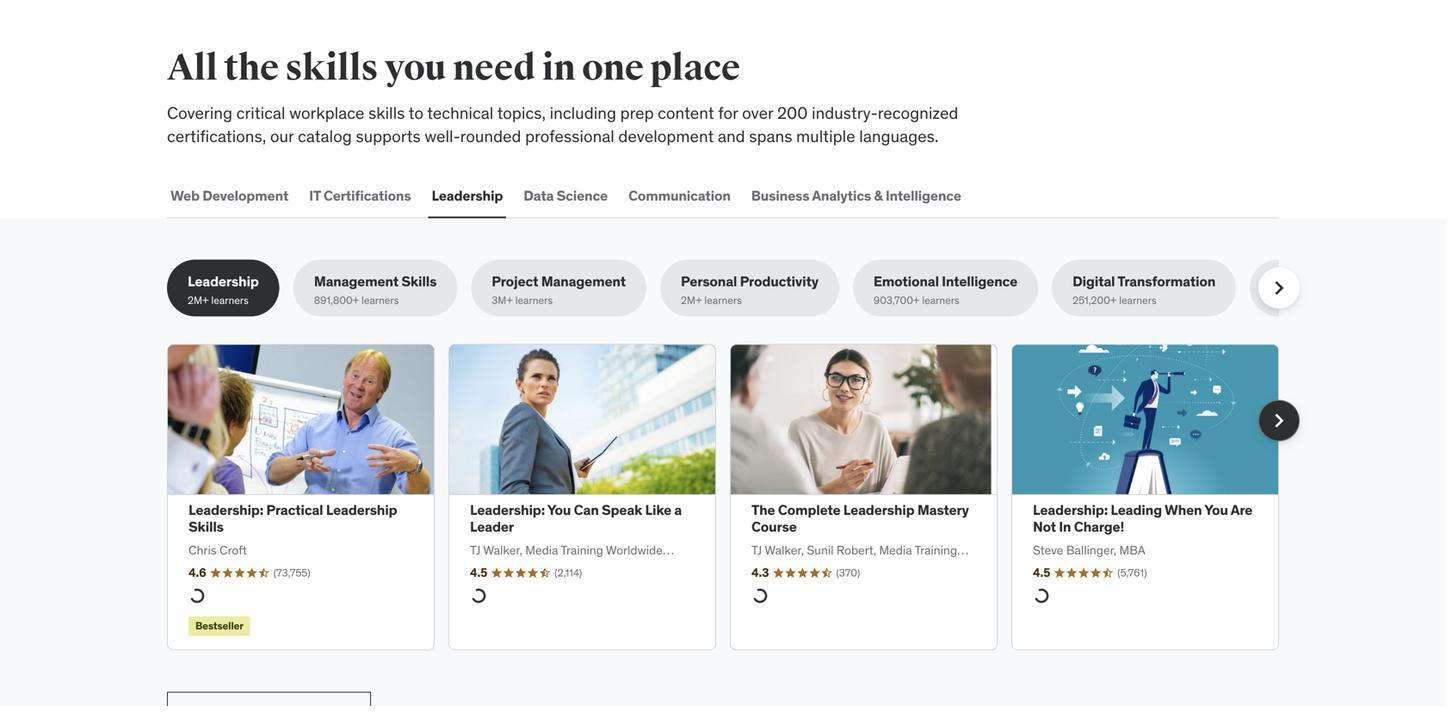 Task type: vqa. For each thing, say whether or not it's contained in the screenshot.


Task type: describe. For each thing, give the bounding box(es) containing it.
you
[[385, 46, 447, 91]]

the complete leadership mastery course link
[[752, 501, 970, 536]]

technical
[[427, 103, 494, 123]]

the complete leadership mastery course
[[752, 501, 970, 536]]

you inside leadership: you can speak like a leader
[[548, 501, 571, 519]]

topics,
[[497, 103, 546, 123]]

leadership: for leadership: practical leadership skills
[[189, 501, 264, 519]]

recognized
[[878, 103, 959, 123]]

leadership inside the topic filters element
[[188, 272, 259, 290]]

in
[[542, 46, 576, 91]]

it
[[309, 187, 321, 204]]

for
[[718, 103, 739, 123]]

intelligence inside "business analytics & intelligence" button
[[886, 187, 962, 204]]

covering critical workplace skills to technical topics, including prep content for over 200 industry-recognized certifications, our catalog supports well-rounded professional development and spans multiple languages.
[[167, 103, 959, 146]]

skills inside management skills 891,800+ learners
[[402, 272, 437, 290]]

business analytics & intelligence
[[752, 187, 962, 204]]

the
[[224, 46, 279, 91]]

spans
[[749, 126, 793, 146]]

speak
[[602, 501, 643, 519]]

digital transformation 251,200+ learners
[[1073, 272, 1216, 307]]

industry-
[[812, 103, 878, 123]]

learners for digital transformation
[[1120, 294, 1157, 307]]

supports
[[356, 126, 421, 146]]

all
[[167, 46, 218, 91]]

0 vertical spatial skills
[[285, 46, 378, 91]]

leading
[[1111, 501, 1163, 519]]

covering
[[167, 103, 233, 123]]

rounded
[[460, 126, 522, 146]]

learners for management skills
[[362, 294, 399, 307]]

a
[[675, 501, 682, 519]]

2m+ inside leadership 2m+ learners
[[188, 294, 209, 307]]

emotional intelligence 903,700+ learners
[[874, 272, 1018, 307]]

leadership inside button
[[432, 187, 503, 204]]

leader
[[470, 518, 514, 536]]

learners for personal productivity
[[705, 294, 742, 307]]

next image
[[1266, 406, 1294, 434]]

strategy
[[1332, 272, 1388, 290]]

&
[[875, 187, 883, 204]]

leadership: you can speak like a leader link
[[470, 501, 682, 536]]

web development
[[171, 187, 289, 204]]

leadership: for leadership: you can speak like a leader
[[470, 501, 545, 519]]

data science button
[[520, 175, 612, 217]]

catalog
[[298, 126, 352, 146]]

management inside management skills 891,800+ learners
[[314, 272, 399, 290]]

practical
[[266, 501, 323, 519]]

data
[[524, 187, 554, 204]]

all the skills you need in one place
[[167, 46, 740, 91]]

digital
[[1073, 272, 1116, 290]]

workplace
[[289, 103, 365, 123]]

200
[[778, 103, 808, 123]]

3m+
[[492, 294, 513, 307]]

certifications,
[[167, 126, 266, 146]]

critical
[[237, 103, 286, 123]]

course
[[752, 518, 797, 536]]

charge!
[[1075, 518, 1125, 536]]

business for business analytics & intelligence
[[752, 187, 810, 204]]

communication button
[[625, 175, 734, 217]]

leadership: leading when you are not in charge! link
[[1034, 501, 1253, 536]]

personal productivity 2m+ learners
[[681, 272, 819, 307]]

business for business strategy 1m+ learners
[[1271, 272, 1330, 290]]

web development button
[[167, 175, 292, 217]]

2m+ inside personal productivity 2m+ learners
[[681, 294, 702, 307]]

transformation
[[1118, 272, 1216, 290]]

project
[[492, 272, 539, 290]]

need
[[453, 46, 536, 91]]

learners for business strategy
[[1293, 294, 1330, 307]]



Task type: locate. For each thing, give the bounding box(es) containing it.
management
[[314, 272, 399, 290], [541, 272, 626, 290]]

learners inside digital transformation 251,200+ learners
[[1120, 294, 1157, 307]]

1 vertical spatial intelligence
[[942, 272, 1018, 290]]

web
[[171, 187, 200, 204]]

mastery
[[918, 501, 970, 519]]

personal
[[681, 272, 737, 290]]

0 horizontal spatial leadership:
[[189, 501, 264, 519]]

it certifications button
[[306, 175, 415, 217]]

content
[[658, 103, 715, 123]]

leadership: left leading
[[1034, 501, 1108, 519]]

productivity
[[740, 272, 819, 290]]

6 learners from the left
[[1120, 294, 1157, 307]]

leadership: inside leadership: practical leadership skills
[[189, 501, 264, 519]]

2m+
[[188, 294, 209, 307], [681, 294, 702, 307]]

3 learners from the left
[[516, 294, 553, 307]]

3 leadership: from the left
[[1034, 501, 1108, 519]]

carousel element
[[167, 344, 1300, 649]]

skills up the workplace
[[285, 46, 378, 91]]

management inside 'project management 3m+ learners'
[[541, 272, 626, 290]]

0 vertical spatial skills
[[402, 272, 437, 290]]

our
[[270, 126, 294, 146]]

891,800+
[[314, 294, 359, 307]]

in
[[1060, 518, 1072, 536]]

0 vertical spatial intelligence
[[886, 187, 962, 204]]

1 2m+ from the left
[[188, 294, 209, 307]]

leadership right practical
[[326, 501, 397, 519]]

including
[[550, 103, 617, 123]]

learners inside 'project management 3m+ learners'
[[516, 294, 553, 307]]

leadership left "mastery" in the right of the page
[[844, 501, 915, 519]]

the
[[752, 501, 776, 519]]

leadership down web development button
[[188, 272, 259, 290]]

professional
[[525, 126, 615, 146]]

learners inside business strategy 1m+ learners
[[1293, 294, 1330, 307]]

business up 1m+
[[1271, 272, 1330, 290]]

certifications
[[324, 187, 411, 204]]

management skills 891,800+ learners
[[314, 272, 437, 307]]

leadership down rounded
[[432, 187, 503, 204]]

data science
[[524, 187, 608, 204]]

you left are
[[1205, 501, 1229, 519]]

1 leadership: from the left
[[189, 501, 264, 519]]

one
[[582, 46, 644, 91]]

business inside business strategy 1m+ learners
[[1271, 272, 1330, 290]]

0 vertical spatial business
[[752, 187, 810, 204]]

0 horizontal spatial 2m+
[[188, 294, 209, 307]]

business
[[752, 187, 810, 204], [1271, 272, 1330, 290]]

1 vertical spatial skills
[[369, 103, 405, 123]]

intelligence right &
[[886, 187, 962, 204]]

1m+
[[1271, 294, 1290, 307]]

not
[[1034, 518, 1057, 536]]

1 vertical spatial business
[[1271, 272, 1330, 290]]

topic filters element
[[167, 260, 1408, 316]]

skills inside "covering critical workplace skills to technical topics, including prep content for over 200 industry-recognized certifications, our catalog supports well-rounded professional development and spans multiple languages."
[[369, 103, 405, 123]]

leadership: for leadership: leading when you are not in charge!
[[1034, 501, 1108, 519]]

0 horizontal spatial management
[[314, 272, 399, 290]]

you inside leadership: leading when you are not in charge!
[[1205, 501, 1229, 519]]

learners inside emotional intelligence 903,700+ learners
[[923, 294, 960, 307]]

over
[[742, 103, 774, 123]]

and
[[718, 126, 746, 146]]

5 learners from the left
[[923, 294, 960, 307]]

leadership: practical leadership skills
[[189, 501, 397, 536]]

leadership: inside leadership: leading when you are not in charge!
[[1034, 501, 1108, 519]]

project management 3m+ learners
[[492, 272, 626, 307]]

skills
[[402, 272, 437, 290], [189, 518, 224, 536]]

1 horizontal spatial 2m+
[[681, 294, 702, 307]]

leadership
[[432, 187, 503, 204], [188, 272, 259, 290], [326, 501, 397, 519], [844, 501, 915, 519]]

1 learners from the left
[[211, 294, 249, 307]]

2 horizontal spatial leadership:
[[1034, 501, 1108, 519]]

leadership: left the can
[[470, 501, 545, 519]]

can
[[574, 501, 599, 519]]

903,700+
[[874, 294, 920, 307]]

emotional
[[874, 272, 939, 290]]

251,200+
[[1073, 294, 1117, 307]]

development
[[619, 126, 714, 146]]

management right project
[[541, 272, 626, 290]]

skills inside leadership: practical leadership skills
[[189, 518, 224, 536]]

to
[[409, 103, 424, 123]]

leadership button
[[428, 175, 507, 217]]

1 you from the left
[[548, 501, 571, 519]]

development
[[203, 187, 289, 204]]

intelligence right emotional
[[942, 272, 1018, 290]]

communication
[[629, 187, 731, 204]]

place
[[650, 46, 740, 91]]

0 horizontal spatial business
[[752, 187, 810, 204]]

2 management from the left
[[541, 272, 626, 290]]

business down spans
[[752, 187, 810, 204]]

0 horizontal spatial you
[[548, 501, 571, 519]]

skills up supports
[[369, 103, 405, 123]]

are
[[1231, 501, 1253, 519]]

1 horizontal spatial leadership:
[[470, 501, 545, 519]]

you left the can
[[548, 501, 571, 519]]

1 horizontal spatial you
[[1205, 501, 1229, 519]]

2 leadership: from the left
[[470, 501, 545, 519]]

learners inside management skills 891,800+ learners
[[362, 294, 399, 307]]

you
[[548, 501, 571, 519], [1205, 501, 1229, 519]]

leadership 2m+ learners
[[188, 272, 259, 307]]

leadership inside the complete leadership mastery course
[[844, 501, 915, 519]]

management up 891,800+
[[314, 272, 399, 290]]

1 horizontal spatial management
[[541, 272, 626, 290]]

analytics
[[813, 187, 872, 204]]

science
[[557, 187, 608, 204]]

2 2m+ from the left
[[681, 294, 702, 307]]

learners
[[211, 294, 249, 307], [362, 294, 399, 307], [516, 294, 553, 307], [705, 294, 742, 307], [923, 294, 960, 307], [1120, 294, 1157, 307], [1293, 294, 1330, 307]]

complete
[[778, 501, 841, 519]]

leadership inside leadership: practical leadership skills
[[326, 501, 397, 519]]

leadership: left practical
[[189, 501, 264, 519]]

intelligence
[[886, 187, 962, 204], [942, 272, 1018, 290]]

multiple
[[797, 126, 856, 146]]

1 horizontal spatial skills
[[402, 272, 437, 290]]

learners inside leadership 2m+ learners
[[211, 294, 249, 307]]

leadership: practical leadership skills link
[[189, 501, 397, 536]]

like
[[646, 501, 672, 519]]

1 management from the left
[[314, 272, 399, 290]]

0 horizontal spatial skills
[[189, 518, 224, 536]]

4 learners from the left
[[705, 294, 742, 307]]

learners for emotional intelligence
[[923, 294, 960, 307]]

1 horizontal spatial business
[[1271, 272, 1330, 290]]

leadership: you can speak like a leader
[[470, 501, 682, 536]]

next image
[[1266, 274, 1294, 302]]

2 you from the left
[[1205, 501, 1229, 519]]

skills
[[285, 46, 378, 91], [369, 103, 405, 123]]

languages.
[[860, 126, 939, 146]]

learners inside personal productivity 2m+ learners
[[705, 294, 742, 307]]

prep
[[621, 103, 654, 123]]

when
[[1165, 501, 1203, 519]]

7 learners from the left
[[1293, 294, 1330, 307]]

leadership: inside leadership: you can speak like a leader
[[470, 501, 545, 519]]

2 learners from the left
[[362, 294, 399, 307]]

well-
[[425, 126, 461, 146]]

intelligence inside emotional intelligence 903,700+ learners
[[942, 272, 1018, 290]]

learners for project management
[[516, 294, 553, 307]]

business strategy 1m+ learners
[[1271, 272, 1388, 307]]

leadership:
[[189, 501, 264, 519], [470, 501, 545, 519], [1034, 501, 1108, 519]]

business inside button
[[752, 187, 810, 204]]

1 vertical spatial skills
[[189, 518, 224, 536]]

leadership: leading when you are not in charge!
[[1034, 501, 1253, 536]]

it certifications
[[309, 187, 411, 204]]

business analytics & intelligence button
[[748, 175, 965, 217]]



